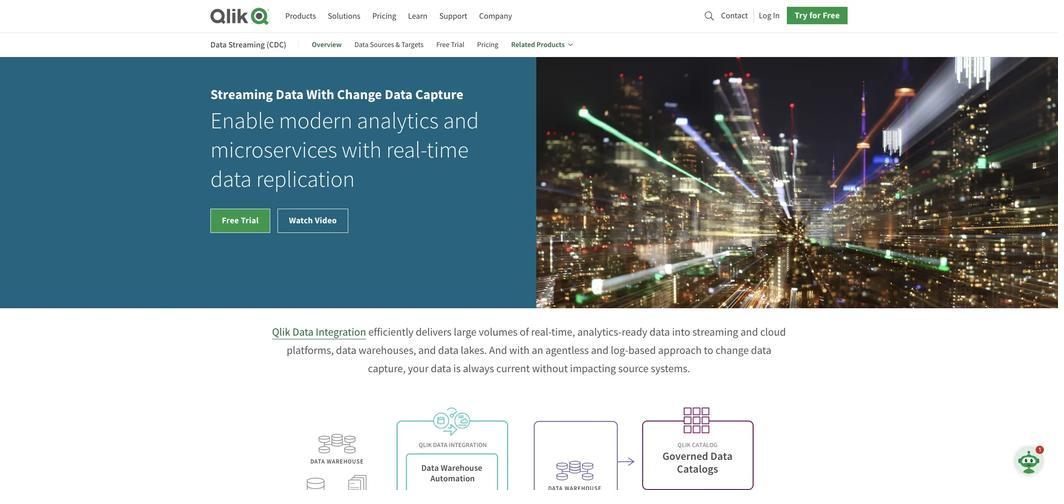 Task type: locate. For each thing, give the bounding box(es) containing it.
without
[[533, 362, 568, 376]]

free trial link
[[437, 34, 465, 56], [211, 209, 270, 233]]

pricing up sources
[[373, 11, 397, 21]]

contact
[[722, 10, 749, 21]]

pricing link down company
[[478, 34, 499, 56]]

0 horizontal spatial free
[[222, 215, 239, 226]]

company link
[[480, 8, 513, 25]]

large
[[454, 325, 477, 339]]

and down analytics-
[[592, 344, 609, 357]]

1 horizontal spatial with
[[510, 344, 530, 357]]

pricing down company
[[478, 40, 499, 49]]

products right related
[[537, 40, 565, 49]]

&
[[396, 40, 400, 49]]

pricing link
[[373, 8, 397, 25], [478, 34, 499, 56]]

1 vertical spatial products
[[537, 40, 565, 49]]

data up analytics
[[385, 85, 413, 104]]

0 vertical spatial free trial link
[[437, 34, 465, 56]]

change
[[716, 344, 749, 357]]

based
[[629, 344, 656, 357]]

products
[[286, 11, 316, 21], [537, 40, 565, 49]]

real- right of
[[532, 325, 552, 339]]

streaming up 'enable'
[[211, 85, 273, 104]]

0 horizontal spatial pricing link
[[373, 8, 397, 25]]

impacting
[[571, 362, 617, 376]]

1 horizontal spatial free
[[437, 40, 450, 49]]

0 vertical spatial free
[[823, 10, 841, 21]]

products up (cdc)
[[286, 11, 316, 21]]

data sources & targets
[[355, 40, 424, 49]]

0 horizontal spatial free trial link
[[211, 209, 270, 233]]

streaming inside menu bar
[[229, 39, 265, 50]]

1 vertical spatial with
[[510, 344, 530, 357]]

volumes
[[479, 325, 518, 339]]

contact link
[[722, 8, 749, 23]]

1 vertical spatial streaming
[[211, 85, 273, 104]]

data up platforms,
[[293, 325, 314, 339]]

0 horizontal spatial products
[[286, 11, 316, 21]]

qlik data integration
[[272, 325, 366, 339]]

replication
[[256, 165, 355, 194]]

data left sources
[[355, 40, 369, 49]]

and
[[444, 107, 479, 135], [741, 325, 759, 339], [419, 344, 436, 357], [592, 344, 609, 357]]

watch video
[[289, 215, 337, 226]]

menu bar containing products
[[286, 8, 513, 25]]

overview
[[312, 40, 342, 49]]

0 horizontal spatial real-
[[387, 136, 427, 164]]

free trial
[[437, 40, 465, 49], [222, 215, 259, 226]]

qlik
[[272, 325, 290, 339]]

0 horizontal spatial with
[[342, 136, 382, 164]]

try
[[795, 10, 808, 21]]

data
[[211, 39, 227, 50], [355, 40, 369, 49], [276, 85, 304, 104], [385, 85, 413, 104], [293, 325, 314, 339]]

free inside 'link'
[[823, 10, 841, 21]]

change
[[337, 85, 382, 104]]

real- inside efficiently delivers large volumes of real-time, analytics-ready data into streaming and cloud platforms, data warehouses, and data lakes. and with an agentless and log-based approach to change data capture, your data is always current without impacting source systems.
[[532, 325, 552, 339]]

data down the go to the home page. image
[[211, 39, 227, 50]]

1 vertical spatial real-
[[532, 325, 552, 339]]

data inside 'qlik data integration' link
[[293, 325, 314, 339]]

real- down analytics
[[387, 136, 427, 164]]

0 vertical spatial with
[[342, 136, 382, 164]]

free
[[823, 10, 841, 21], [437, 40, 450, 49], [222, 215, 239, 226]]

approach
[[659, 344, 702, 357]]

1 horizontal spatial pricing
[[478, 40, 499, 49]]

learn
[[408, 11, 428, 21]]

ready
[[622, 325, 648, 339]]

0 vertical spatial streaming
[[229, 39, 265, 50]]

2 horizontal spatial free
[[823, 10, 841, 21]]

real-
[[387, 136, 427, 164], [532, 325, 552, 339]]

data streaming (cdc) menu bar
[[211, 34, 586, 56]]

pricing
[[373, 11, 397, 21], [478, 40, 499, 49]]

related products
[[512, 40, 565, 49]]

0 vertical spatial pricing
[[373, 11, 397, 21]]

1 horizontal spatial free trial
[[437, 40, 465, 49]]

1 vertical spatial trial
[[241, 215, 259, 226]]

time,
[[552, 325, 576, 339]]

in
[[774, 10, 780, 21]]

1 horizontal spatial pricing link
[[478, 34, 499, 56]]

1 vertical spatial free trial
[[222, 215, 259, 226]]

0 vertical spatial real-
[[387, 136, 427, 164]]

1 horizontal spatial products
[[537, 40, 565, 49]]

menu bar
[[286, 8, 513, 25]]

always
[[463, 362, 495, 376]]

data
[[211, 165, 252, 194], [650, 325, 670, 339], [336, 344, 357, 357], [438, 344, 459, 357], [752, 344, 772, 357], [431, 362, 452, 376]]

0 horizontal spatial pricing
[[373, 11, 397, 21]]

an
[[532, 344, 544, 357]]

0 vertical spatial free trial
[[437, 40, 465, 49]]

warehouses,
[[359, 344, 416, 357]]

efficiently delivers large volumes of real-time, analytics-ready data into streaming and cloud platforms, data warehouses, and data lakes. and with an agentless and log-based approach to change data capture, your data is always current without impacting source systems.
[[287, 325, 787, 376]]

with
[[342, 136, 382, 164], [510, 344, 530, 357]]

targets
[[402, 40, 424, 49]]

0 vertical spatial trial
[[451, 40, 465, 49]]

1 horizontal spatial real-
[[532, 325, 552, 339]]

pricing link up sources
[[373, 8, 397, 25]]

trial
[[451, 40, 465, 49], [241, 215, 259, 226]]

1 vertical spatial free
[[437, 40, 450, 49]]

1 vertical spatial pricing
[[478, 40, 499, 49]]

data inside streaming data with change data capture enable modern analytics and microservices with real-time data replication
[[211, 165, 252, 194]]

1 horizontal spatial trial
[[451, 40, 465, 49]]

streaming
[[229, 39, 265, 50], [211, 85, 273, 104]]

real- inside streaming data with change data capture enable modern analytics and microservices with real-time data replication
[[387, 136, 427, 164]]

watch
[[289, 215, 313, 226]]

support
[[440, 11, 468, 21]]

and up the time
[[444, 107, 479, 135]]

lakes.
[[461, 344, 487, 357]]

streaming down the go to the home page. image
[[229, 39, 265, 50]]

0 vertical spatial products
[[286, 11, 316, 21]]

menu bar inside qlik main element
[[286, 8, 513, 25]]

of
[[520, 325, 529, 339]]

company
[[480, 11, 513, 21]]



Task type: vqa. For each thing, say whether or not it's contained in the screenshot.
for
yes



Task type: describe. For each thing, give the bounding box(es) containing it.
pricing inside data streaming (cdc) menu bar
[[478, 40, 499, 49]]

streaming
[[693, 325, 739, 339]]

products inside data streaming (cdc) menu bar
[[537, 40, 565, 49]]

cloud
[[761, 325, 787, 339]]

data inside data sources & targets 'link'
[[355, 40, 369, 49]]

0 horizontal spatial free trial
[[222, 215, 259, 226]]

into
[[673, 325, 691, 339]]

efficiently
[[369, 325, 414, 339]]

and down delivers
[[419, 344, 436, 357]]

data warehouse automation image
[[295, 403, 764, 490]]

data sources & targets link
[[355, 34, 424, 56]]

free trial inside data streaming (cdc) menu bar
[[437, 40, 465, 49]]

sources
[[370, 40, 394, 49]]

qlik data integration link
[[272, 325, 366, 339]]

and left cloud
[[741, 325, 759, 339]]

enable
[[211, 107, 275, 135]]

1 vertical spatial pricing link
[[478, 34, 499, 56]]

free inside data streaming (cdc) menu bar
[[437, 40, 450, 49]]

qlik main element
[[286, 7, 848, 25]]

data streaming (cdc)
[[211, 39, 287, 50]]

is
[[454, 362, 461, 376]]

for
[[810, 10, 822, 21]]

systems.
[[651, 362, 691, 376]]

watch video link
[[278, 209, 349, 233]]

modern
[[279, 107, 353, 135]]

streaming data with change data capture enable modern analytics and microservices with real-time data replication
[[211, 85, 479, 194]]

related
[[512, 40, 536, 49]]

log-
[[611, 344, 629, 357]]

to
[[704, 344, 714, 357]]

learn link
[[408, 8, 428, 25]]

try for free link
[[788, 7, 848, 24]]

current
[[497, 362, 530, 376]]

products inside menu bar
[[286, 11, 316, 21]]

overview link
[[312, 34, 342, 56]]

time
[[427, 136, 469, 164]]

source
[[619, 362, 649, 376]]

related products link
[[512, 34, 573, 56]]

1 horizontal spatial free trial link
[[437, 34, 465, 56]]

with inside streaming data with change data capture enable modern analytics and microservices with real-time data replication
[[342, 136, 382, 164]]

analytics
[[357, 107, 439, 135]]

with
[[307, 85, 335, 104]]

2 vertical spatial free
[[222, 215, 239, 226]]

0 vertical spatial pricing link
[[373, 8, 397, 25]]

your
[[408, 362, 429, 376]]

and
[[490, 344, 508, 357]]

data left the with
[[276, 85, 304, 104]]

0 horizontal spatial trial
[[241, 215, 259, 226]]

log in link
[[760, 8, 780, 23]]

products link
[[286, 8, 316, 25]]

platforms,
[[287, 344, 334, 357]]

capture
[[416, 85, 464, 104]]

agentless
[[546, 344, 589, 357]]

capture,
[[368, 362, 406, 376]]

solutions
[[328, 11, 361, 21]]

go to the home page. image
[[211, 7, 269, 25]]

analytics-
[[578, 325, 622, 339]]

video
[[315, 215, 337, 226]]

log in
[[760, 10, 780, 21]]

with inside efficiently delivers large volumes of real-time, analytics-ready data into streaming and cloud platforms, data warehouses, and data lakes. and with an agentless and log-based approach to change data capture, your data is always current without impacting source systems.
[[510, 344, 530, 357]]

microservices
[[211, 136, 337, 164]]

trial inside data streaming (cdc) menu bar
[[451, 40, 465, 49]]

delivers
[[416, 325, 452, 339]]

(cdc)
[[267, 39, 287, 50]]

try for free
[[795, 10, 841, 21]]

streaming inside streaming data with change data capture enable modern analytics and microservices with real-time data replication
[[211, 85, 273, 104]]

solutions link
[[328, 8, 361, 25]]

and inside streaming data with change data capture enable modern analytics and microservices with real-time data replication
[[444, 107, 479, 135]]

1 vertical spatial free trial link
[[211, 209, 270, 233]]

pricing inside qlik main element
[[373, 11, 397, 21]]

log
[[760, 10, 772, 21]]

support link
[[440, 8, 468, 25]]

integration
[[316, 325, 366, 339]]



